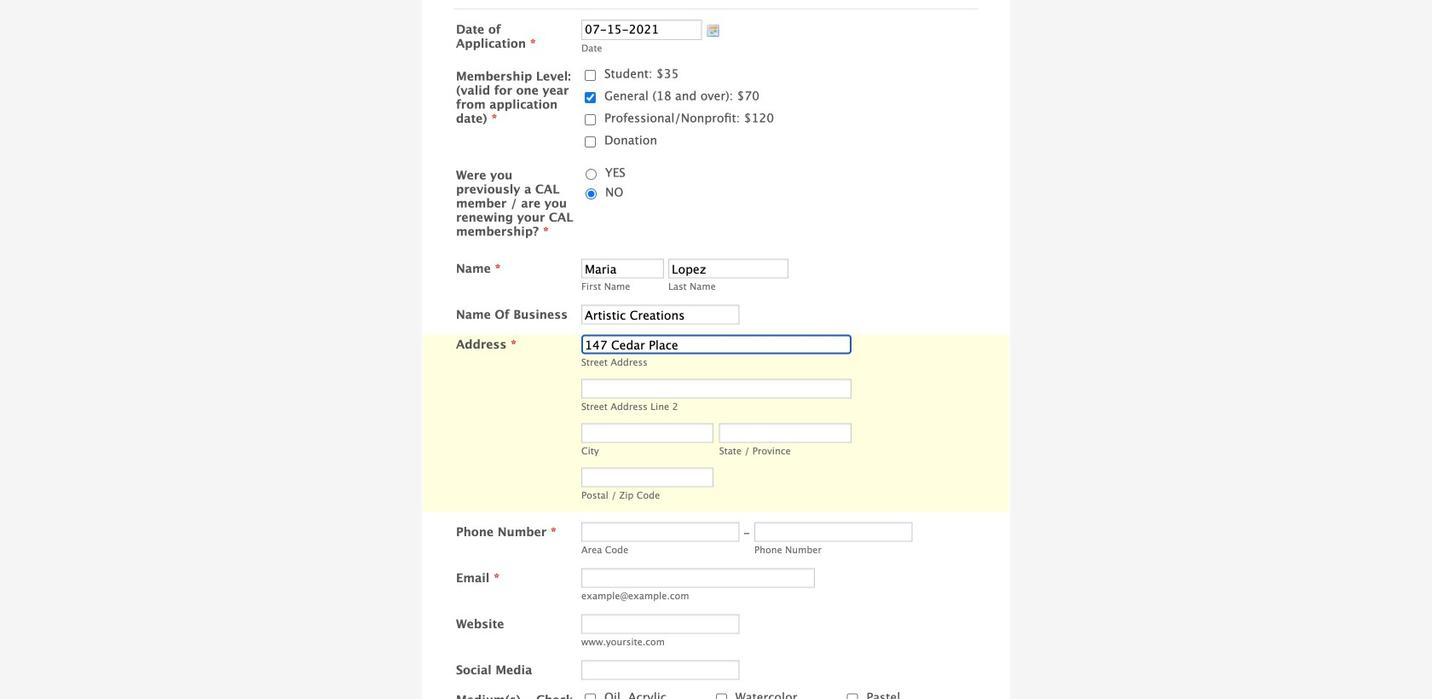 Task type: locate. For each thing, give the bounding box(es) containing it.
  text field
[[582, 614, 740, 634]]

None email field
[[582, 568, 815, 588]]

group
[[582, 67, 979, 150], [582, 165, 979, 200], [582, 690, 975, 699]]

None text field
[[582, 259, 664, 278], [582, 305, 740, 325], [582, 335, 852, 354], [582, 379, 852, 399], [582, 423, 714, 443], [720, 423, 852, 443], [582, 468, 714, 487], [582, 661, 740, 680], [582, 259, 664, 278], [582, 305, 740, 325], [582, 335, 852, 354], [582, 379, 852, 399], [582, 423, 714, 443], [720, 423, 852, 443], [582, 468, 714, 487], [582, 661, 740, 680]]

None text field
[[669, 259, 789, 278]]

0 vertical spatial group
[[582, 67, 979, 150]]

1 group from the top
[[582, 67, 979, 150]]

None telephone field
[[582, 522, 740, 542]]

pick a date image
[[707, 24, 720, 37]]

None checkbox
[[585, 70, 596, 81], [585, 114, 596, 125], [585, 136, 596, 148], [585, 694, 596, 699], [716, 694, 727, 699], [847, 694, 859, 699], [585, 70, 596, 81], [585, 114, 596, 125], [585, 136, 596, 148], [585, 694, 596, 699], [716, 694, 727, 699], [847, 694, 859, 699]]

2 vertical spatial group
[[582, 690, 975, 699]]

None checkbox
[[585, 92, 596, 103]]

none checkbox inside group
[[585, 92, 596, 103]]

mm-dd-yyyy text field
[[582, 20, 702, 40]]

1 vertical spatial group
[[582, 165, 979, 200]]

2 group from the top
[[582, 165, 979, 200]]

3 group from the top
[[582, 690, 975, 699]]

None telephone field
[[755, 522, 913, 542]]

None radio
[[586, 169, 597, 180], [586, 188, 597, 200], [586, 169, 597, 180], [586, 188, 597, 200]]



Task type: vqa. For each thing, say whether or not it's contained in the screenshot.
(000) 000-0000 telephone field
no



